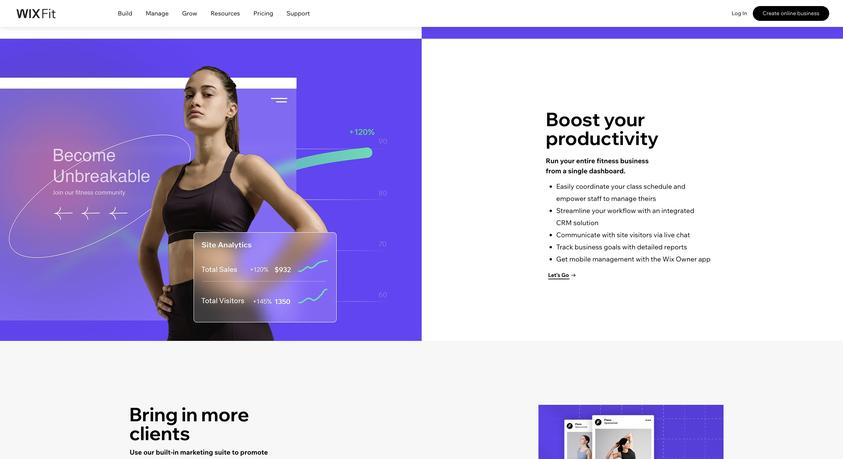 Task type: describe. For each thing, give the bounding box(es) containing it.
with for goals
[[623, 243, 636, 251]]

motivate
[[134, 243, 161, 252]]

your inside run your entire fitness business from a single dashboard.
[[561, 157, 575, 165]]

and inside bring in more clients use our built-in marketing suite to promote your business and increase retention.
[[176, 459, 188, 459]]

1 vertical spatial go
[[141, 283, 149, 290]]

crm solution
[[557, 219, 599, 227]]

get mobile management with the wix owner app
[[557, 255, 711, 263]]

workout
[[222, 211, 247, 219]]

and inside the create an online business that supports your vision and increases client engagement.
[[147, 184, 159, 192]]

your inside easily coordinate your class schedule and empower staff to manage theirs
[[612, 182, 626, 191]]

demand
[[194, 211, 220, 219]]

focused
[[171, 200, 196, 209]]

online inside the create an online business that supports your vision and increases client engagement.
[[158, 174, 178, 182]]

easily coordinate your class schedule and empower staff to manage theirs
[[557, 182, 686, 203]]

run your entire fitness business from a single dashboard.
[[546, 157, 649, 175]]

0 vertical spatial let's
[[549, 272, 561, 278]]

to inside bring in more clients use our built-in marketing suite to promote your business and increase retention.
[[232, 448, 239, 457]]

create for create online business
[[763, 10, 780, 17]]

and left sell
[[182, 254, 194, 262]]

social posts and facebook ads by wix for fitness businesses image
[[539, 405, 724, 459]]

bring
[[129, 403, 178, 427]]

in
[[743, 10, 748, 17]]

manage
[[146, 9, 169, 17]]

productivity
[[546, 126, 659, 150]]

streamline your workflow with an integrated
[[557, 207, 695, 215]]

owner
[[676, 255, 698, 263]]

on-
[[184, 211, 194, 219]]

pay
[[226, 232, 237, 241]]

reports
[[665, 243, 688, 251]]

website
[[197, 200, 222, 209]]

provide
[[125, 127, 196, 151]]

rate
[[244, 127, 281, 151]]

fitness-
[[147, 200, 171, 209]]

empower
[[557, 194, 587, 203]]

get
[[557, 255, 568, 263]]

track
[[557, 243, 574, 251]]

site
[[617, 231, 629, 239]]

single
[[569, 167, 588, 175]]

a
[[563, 167, 567, 175]]

sell
[[195, 254, 206, 262]]

and inside easily coordinate your class schedule and empower staff to manage theirs
[[674, 182, 686, 191]]

increases
[[160, 184, 191, 192]]

crm
[[557, 219, 572, 227]]

class
[[627, 182, 643, 191]]

marketing
[[180, 448, 213, 457]]

programs
[[230, 243, 261, 252]]

create an online business that supports your vision and increases client engagement.
[[126, 174, 270, 192]]

membershipplans
[[207, 254, 264, 262]]

suite
[[215, 448, 231, 457]]

with for management
[[636, 255, 650, 263]]

support
[[287, 9, 310, 17]]

0 horizontal spatial let's go link
[[128, 281, 166, 294]]

1 vertical spatial clients
[[145, 232, 166, 241]]

log in
[[732, 10, 748, 17]]

with up goals
[[602, 231, 616, 239]]

the
[[651, 255, 662, 263]]

manage
[[612, 194, 637, 203]]

run
[[546, 157, 559, 165]]

resources
[[211, 9, 240, 17]]

up
[[182, 232, 190, 241]]

client
[[192, 184, 210, 192]]

packages
[[134, 265, 164, 273]]

integrated
[[662, 207, 695, 215]]

1 vertical spatial let's go
[[128, 283, 149, 290]]

schedule
[[644, 182, 673, 191]]

more
[[201, 403, 249, 427]]

supports
[[224, 174, 253, 182]]

your inside bring in more clients use our built-in marketing suite to promote your business and increase retention.
[[130, 459, 144, 459]]

goals
[[604, 243, 621, 251]]

bring in more clients use our built-in marketing suite to promote your business and increase retention.
[[129, 403, 268, 459]]

solution
[[574, 219, 599, 227]]

staff
[[588, 194, 602, 203]]

business inside the create an online business that supports your vision and increases client engagement.
[[180, 174, 208, 182]]

anywhere
[[239, 232, 269, 241]]

with inside use fitness-focused website templates stream live and on-demand workout sessions engage clients through your branded mobile app let clients sign up online and pay anywhere motivate members with online programs bundle classes and sell membershipplans & packages
[[195, 243, 208, 252]]

to inside easily coordinate your class schedule and empower staff to manage theirs
[[604, 194, 610, 203]]

boost your productivity
[[546, 108, 659, 150]]

streamline
[[557, 207, 591, 215]]

that
[[210, 174, 223, 182]]



Task type: locate. For each thing, give the bounding box(es) containing it.
let's go link
[[549, 269, 587, 282], [128, 281, 166, 294]]

clients up built-
[[129, 422, 190, 445]]

create online business
[[763, 10, 820, 17]]

communicate
[[557, 231, 601, 239]]

your inside use fitness-focused website templates stream live and on-demand workout sessions engage clients through your branded mobile app let clients sign up online and pay anywhere motivate members with online programs bundle classes and sell membershipplans & packages
[[208, 222, 222, 230]]

1 horizontal spatial an
[[653, 207, 661, 215]]

3video_onloy.png image
[[497, 69, 746, 230]]

coordinate
[[576, 182, 610, 191]]

0 horizontal spatial mobile
[[252, 222, 274, 230]]

1 vertical spatial let's
[[128, 283, 140, 290]]

1 vertical spatial to
[[232, 448, 239, 457]]

clients
[[159, 222, 180, 230], [145, 232, 166, 241], [129, 422, 190, 445]]

and
[[674, 182, 686, 191], [147, 184, 159, 192], [170, 211, 182, 219], [213, 232, 224, 241], [182, 254, 194, 262], [176, 459, 188, 459]]

0 vertical spatial go
[[562, 272, 570, 278]]

live
[[158, 211, 169, 219], [665, 231, 675, 239]]

to up retention.
[[232, 448, 239, 457]]

an up fitness- on the left of the page
[[149, 174, 157, 182]]

dashboard.
[[590, 167, 626, 175]]

engagement.
[[212, 184, 254, 192]]

1 vertical spatial live
[[665, 231, 675, 239]]

1 horizontal spatial create
[[763, 10, 780, 17]]

online
[[781, 10, 797, 17], [158, 174, 178, 182], [192, 232, 211, 241], [209, 243, 229, 252]]

an
[[149, 174, 157, 182], [653, 207, 661, 215]]

from
[[546, 167, 562, 175]]

1 vertical spatial in
[[173, 448, 179, 457]]

create right in
[[763, 10, 780, 17]]

engage
[[134, 222, 158, 230]]

let's go link down the packages
[[128, 281, 166, 294]]

crm solution and detailed reports to run and track a fitness business image
[[0, 39, 422, 348]]

0 vertical spatial clients
[[159, 222, 180, 230]]

to
[[604, 194, 610, 203], [232, 448, 239, 457]]

with
[[638, 207, 651, 215], [602, 231, 616, 239], [623, 243, 636, 251], [195, 243, 208, 252], [636, 255, 650, 263]]

0 horizontal spatial to
[[232, 448, 239, 457]]

clients inside bring in more clients use our built-in marketing suite to promote your business and increase retention.
[[129, 422, 190, 445]]

site element
[[111, 8, 317, 23]]

1 horizontal spatial in
[[182, 403, 198, 427]]

track business goals with detailed reports
[[557, 243, 688, 251]]

your
[[604, 108, 646, 131], [561, 157, 575, 165], [255, 174, 270, 182], [612, 182, 626, 191], [592, 207, 606, 215], [208, 222, 222, 230], [130, 459, 144, 459]]

0 vertical spatial mobile
[[252, 222, 274, 230]]

members
[[163, 243, 193, 252]]

live right via
[[665, 231, 675, 239]]

go down the "get"
[[562, 272, 570, 278]]

let
[[134, 232, 144, 241]]

0 vertical spatial create
[[763, 10, 780, 17]]

built-
[[156, 448, 173, 457]]

our
[[144, 448, 154, 457]]

1 vertical spatial use
[[130, 448, 142, 457]]

0 vertical spatial in
[[182, 403, 198, 427]]

an down theirs
[[653, 207, 661, 215]]

increase
[[190, 459, 217, 459]]

sign
[[168, 232, 181, 241]]

clients up sign at bottom left
[[159, 222, 180, 230]]

your inside boost your productivity
[[604, 108, 646, 131]]

pricing
[[254, 9, 273, 17]]

and right vision
[[147, 184, 159, 192]]

create up vision
[[126, 174, 147, 182]]

1 vertical spatial app
[[699, 255, 711, 263]]

1 horizontal spatial let's go
[[549, 272, 570, 278]]

0 horizontal spatial let's
[[128, 283, 140, 290]]

create inside the create an online business that supports your vision and increases client engagement.
[[126, 174, 147, 182]]

app down sessions
[[275, 222, 287, 230]]

business inside bring in more clients use our built-in marketing suite to promote your business and increase retention.
[[146, 459, 174, 459]]

2 vertical spatial clients
[[129, 422, 190, 445]]

bg.png image
[[422, 37, 844, 371]]

0 horizontal spatial go
[[141, 283, 149, 290]]

entire
[[577, 157, 596, 165]]

0 horizontal spatial fitness
[[125, 146, 189, 169]]

workflow
[[608, 207, 637, 215]]

pricing link
[[247, 8, 280, 23]]

business inside run your entire fitness business from a single dashboard.
[[621, 157, 649, 165]]

grow
[[182, 9, 197, 17]]

in
[[182, 403, 198, 427], [173, 448, 179, 457]]

&
[[265, 254, 270, 262]]

live inside use fitness-focused website templates stream live and on-demand workout sessions engage clients through your branded mobile app let clients sign up online and pay anywhere motivate members with online programs bundle classes and sell membershipplans & packages
[[158, 211, 169, 219]]

boost
[[546, 108, 601, 131]]

0 horizontal spatial in
[[173, 448, 179, 457]]

1 horizontal spatial app
[[699, 255, 711, 263]]

app right owner on the bottom of page
[[699, 255, 711, 263]]

1 vertical spatial mobile
[[570, 255, 591, 263]]

let's
[[549, 272, 561, 278], [128, 283, 140, 290]]

0 horizontal spatial an
[[149, 174, 157, 182]]

bundle
[[134, 254, 156, 262]]

clients up motivate
[[145, 232, 166, 241]]

business
[[798, 10, 820, 17], [621, 157, 649, 165], [180, 174, 208, 182], [575, 243, 603, 251], [146, 459, 174, 459]]

vision
[[126, 184, 145, 192]]

0 vertical spatial use
[[134, 200, 146, 209]]

app inside use fitness-focused website templates stream live and on-demand workout sessions engage clients through your branded mobile app let clients sign up online and pay anywhere motivate members with online programs bundle classes and sell membershipplans & packages
[[275, 222, 287, 230]]

and right schedule
[[674, 182, 686, 191]]

log in link
[[730, 6, 750, 21]]

create online business link
[[754, 6, 830, 21]]

1 horizontal spatial let's
[[549, 272, 561, 278]]

mobile right the "get"
[[570, 255, 591, 263]]

mobile down sessions
[[252, 222, 274, 230]]

chat
[[677, 231, 691, 239]]

create
[[763, 10, 780, 17], [126, 174, 147, 182]]

1 horizontal spatial let's go link
[[549, 269, 587, 282]]

0 vertical spatial to
[[604, 194, 610, 203]]

log
[[732, 10, 742, 17]]

1 horizontal spatial go
[[562, 272, 570, 278]]

detailed
[[638, 243, 663, 251]]

theirs
[[639, 194, 657, 203]]

classes
[[158, 254, 180, 262]]

and left the pay
[[213, 232, 224, 241]]

communicate with site visitors via live chat
[[557, 231, 691, 239]]

live down fitness- on the left of the page
[[158, 211, 169, 219]]

let's go down the packages
[[128, 283, 149, 290]]

0 horizontal spatial let's go
[[128, 283, 149, 290]]

through
[[182, 222, 207, 230]]

easily
[[557, 182, 575, 191]]

with up sell
[[195, 243, 208, 252]]

promote
[[240, 448, 268, 457]]

0 horizontal spatial live
[[158, 211, 169, 219]]

first-
[[200, 127, 244, 151]]

create for create an online business that supports your vision and increases client engagement.
[[126, 174, 147, 182]]

fitness for services
[[125, 146, 189, 169]]

let's down the packages
[[128, 283, 140, 290]]

1 horizontal spatial to
[[604, 194, 610, 203]]

0 vertical spatial app
[[275, 222, 287, 230]]

1 horizontal spatial mobile
[[570, 255, 591, 263]]

use fitness-focused website templates stream live and on-demand workout sessions engage clients through your branded mobile app let clients sign up online and pay anywhere motivate members with online programs bundle classes and sell membershipplans & packages
[[134, 200, 287, 273]]

1 horizontal spatial live
[[665, 231, 675, 239]]

fitness
[[125, 146, 189, 169], [597, 157, 619, 165]]

management
[[593, 255, 635, 263]]

0 vertical spatial let's go
[[549, 272, 570, 278]]

an inside the create an online business that supports your vision and increases client engagement.
[[149, 174, 157, 182]]

let's go down the "get"
[[549, 272, 570, 278]]

with down theirs
[[638, 207, 651, 215]]

branded
[[224, 222, 250, 230]]

1 vertical spatial an
[[653, 207, 661, 215]]

wix
[[663, 255, 675, 263]]

provide first-rate fitness services
[[125, 127, 281, 169]]

mobile inside use fitness-focused website templates stream live and on-demand workout sessions engage clients through your branded mobile app let clients sign up online and pay anywhere motivate members with online programs bundle classes and sell membershipplans & packages
[[252, 222, 274, 230]]

use inside use fitness-focused website templates stream live and on-demand workout sessions engage clients through your branded mobile app let clients sign up online and pay anywhere motivate members with online programs bundle classes and sell membershipplans & packages
[[134, 200, 146, 209]]

with for workflow
[[638, 207, 651, 215]]

templates
[[224, 200, 255, 209]]

with up get mobile management with the wix owner app
[[623, 243, 636, 251]]

to right 'staff'
[[604, 194, 610, 203]]

0 vertical spatial an
[[149, 174, 157, 182]]

0 vertical spatial live
[[158, 211, 169, 219]]

1 horizontal spatial fitness
[[597, 157, 619, 165]]

sessions
[[249, 211, 276, 219]]

fitness for business
[[597, 157, 619, 165]]

with left the
[[636, 255, 650, 263]]

and down marketing
[[176, 459, 188, 459]]

go down the packages
[[141, 283, 149, 290]]

fitness inside run your entire fitness business from a single dashboard.
[[597, 157, 619, 165]]

retention.
[[218, 459, 250, 459]]

stream
[[134, 211, 157, 219]]

let's down the "get"
[[549, 272, 561, 278]]

let's go link down the "get"
[[549, 269, 587, 282]]

and left on-
[[170, 211, 182, 219]]

go
[[562, 272, 570, 278], [141, 283, 149, 290]]

services
[[192, 146, 269, 169]]

0 horizontal spatial app
[[275, 222, 287, 230]]

via
[[654, 231, 663, 239]]

use left our
[[130, 448, 142, 457]]

use inside bring in more clients use our built-in marketing suite to promote your business and increase retention.
[[130, 448, 142, 457]]

1 vertical spatial create
[[126, 174, 147, 182]]

0 horizontal spatial create
[[126, 174, 147, 182]]

visitors
[[630, 231, 653, 239]]

mobile
[[252, 222, 274, 230], [570, 255, 591, 263]]

fitness inside provide first-rate fitness services
[[125, 146, 189, 169]]

use up "stream"
[[134, 200, 146, 209]]

your inside the create an online business that supports your vision and increases client engagement.
[[255, 174, 270, 182]]



Task type: vqa. For each thing, say whether or not it's contained in the screenshot.
the leftmost fitness
yes



